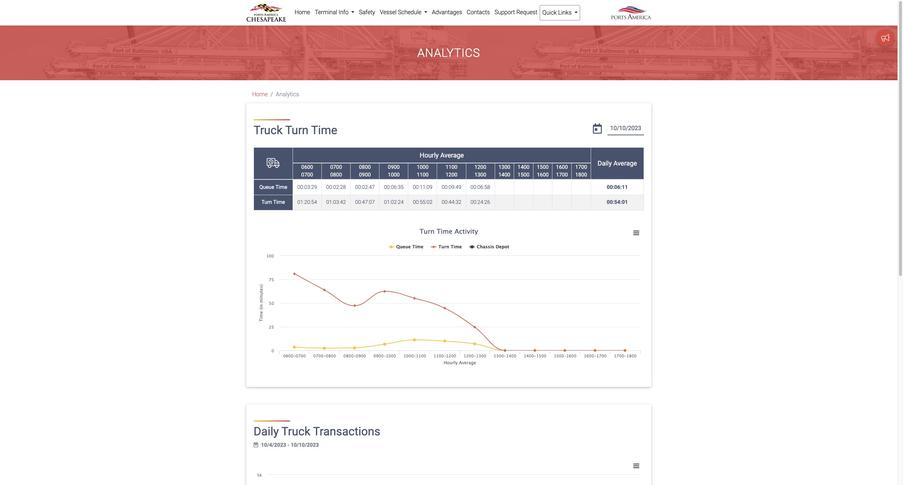 Task type: describe. For each thing, give the bounding box(es) containing it.
1700 1800
[[575, 164, 587, 178]]

1 vertical spatial analytics
[[276, 91, 299, 98]]

time for 01:20:54
[[273, 199, 285, 206]]

0 vertical spatial 1000
[[417, 164, 429, 170]]

1000 1100
[[417, 164, 429, 178]]

01:20:54
[[297, 199, 317, 206]]

safety link
[[357, 5, 378, 20]]

0600
[[301, 164, 313, 170]]

transactions
[[313, 425, 380, 439]]

0 vertical spatial 1500
[[537, 164, 549, 170]]

1400 1500
[[518, 164, 530, 178]]

10/10/2023
[[291, 442, 319, 448]]

1 vertical spatial 1100
[[417, 172, 429, 178]]

1200 1300
[[475, 164, 486, 178]]

0 vertical spatial 1700
[[575, 164, 587, 170]]

00:06:35
[[384, 184, 404, 190]]

0 horizontal spatial 1300
[[475, 172, 486, 178]]

vessel schedule link
[[378, 5, 430, 20]]

00:47:07
[[355, 199, 375, 206]]

1 horizontal spatial 1200
[[475, 164, 486, 170]]

1 vertical spatial 1200
[[446, 172, 457, 178]]

advantages link
[[430, 5, 465, 20]]

time for 00:03:29
[[276, 184, 287, 190]]

quick links
[[543, 9, 573, 16]]

quick
[[543, 9, 557, 16]]

0900 1000
[[388, 164, 400, 178]]

00:06:58
[[471, 184, 490, 190]]

1 vertical spatial 0700
[[301, 172, 313, 178]]

0 vertical spatial 1100
[[446, 164, 457, 170]]

1 vertical spatial truck
[[281, 425, 310, 439]]

0 vertical spatial time
[[311, 123, 337, 137]]

1100 1200
[[446, 164, 457, 178]]

1800
[[575, 172, 587, 178]]

00:54:01
[[607, 199, 628, 206]]

contacts
[[467, 9, 490, 16]]

0 horizontal spatial turn
[[262, 199, 272, 206]]

0800 0900
[[359, 164, 371, 178]]

0700 0800
[[330, 164, 342, 178]]

0 vertical spatial turn
[[285, 123, 309, 137]]

contacts link
[[465, 5, 492, 20]]

01:03:42
[[326, 199, 346, 206]]

1 vertical spatial home link
[[252, 91, 268, 98]]

1 vertical spatial home
[[252, 91, 268, 98]]

0600 0700
[[301, 164, 313, 178]]

0 horizontal spatial 1500
[[518, 172, 530, 178]]

info
[[339, 9, 349, 16]]

0 horizontal spatial 1700
[[556, 172, 568, 178]]

00:02:47
[[355, 184, 375, 190]]

-
[[287, 442, 290, 448]]

0 vertical spatial 1400
[[518, 164, 530, 170]]

0 horizontal spatial 1000
[[388, 172, 400, 178]]

calendar day image
[[593, 124, 602, 134]]

10/4/2023
[[261, 442, 286, 448]]

support
[[495, 9, 515, 16]]

00:44:32
[[442, 199, 461, 206]]

terminal info link
[[313, 5, 357, 20]]

links
[[558, 9, 572, 16]]

1 horizontal spatial 0800
[[359, 164, 371, 170]]

vessel schedule
[[380, 9, 423, 16]]

01:02:24
[[384, 199, 404, 206]]

truck turn time
[[254, 123, 337, 137]]



Task type: locate. For each thing, give the bounding box(es) containing it.
0900 up 00:02:47
[[359, 172, 371, 178]]

1 vertical spatial 1400
[[499, 172, 510, 178]]

1 vertical spatial 1600
[[537, 172, 549, 178]]

1500 right 1400 1500
[[537, 164, 549, 170]]

0 vertical spatial daily
[[598, 160, 612, 167]]

1000 up the 00:06:35
[[388, 172, 400, 178]]

0 horizontal spatial average
[[440, 151, 464, 159]]

queue time
[[259, 184, 287, 190]]

terminal
[[315, 9, 337, 16]]

schedule
[[398, 9, 421, 16]]

0 horizontal spatial home
[[252, 91, 268, 98]]

1500 down hourly average daily average
[[518, 172, 530, 178]]

0900
[[388, 164, 400, 170], [359, 172, 371, 178]]

daily truck transactions
[[254, 425, 380, 439]]

calendar week image
[[254, 443, 258, 448]]

0 vertical spatial 0800
[[359, 164, 371, 170]]

1300 1400
[[499, 164, 510, 178]]

1 horizontal spatial 1000
[[417, 164, 429, 170]]

00:24:26
[[471, 199, 490, 206]]

1 vertical spatial 0800
[[330, 172, 342, 178]]

1 horizontal spatial 1600
[[556, 164, 568, 170]]

0700 down 0600
[[301, 172, 313, 178]]

0 horizontal spatial 1400
[[499, 172, 510, 178]]

truck
[[254, 123, 283, 137], [281, 425, 310, 439]]

0 vertical spatial 0700
[[330, 164, 342, 170]]

quick links link
[[540, 5, 580, 20]]

1600
[[556, 164, 568, 170], [537, 172, 549, 178]]

turn
[[285, 123, 309, 137], [262, 199, 272, 206]]

daily right 1700 1800
[[598, 160, 612, 167]]

support request
[[495, 9, 537, 16]]

0800 up 00:02:47
[[359, 164, 371, 170]]

1 vertical spatial daily
[[254, 425, 279, 439]]

0 horizontal spatial 0900
[[359, 172, 371, 178]]

terminal info
[[315, 9, 350, 16]]

0 horizontal spatial 1100
[[417, 172, 429, 178]]

1100 up 00:09:49
[[446, 164, 457, 170]]

1 horizontal spatial daily
[[598, 160, 612, 167]]

1200 up 00:09:49
[[446, 172, 457, 178]]

daily up 10/4/2023
[[254, 425, 279, 439]]

1 vertical spatial average
[[614, 160, 637, 167]]

1400
[[518, 164, 530, 170], [499, 172, 510, 178]]

1500
[[537, 164, 549, 170], [518, 172, 530, 178]]

00:09:49
[[442, 184, 461, 190]]

time
[[311, 123, 337, 137], [276, 184, 287, 190], [273, 199, 285, 206]]

00:03:29
[[297, 184, 317, 190]]

1 horizontal spatial 1500
[[537, 164, 549, 170]]

1700
[[575, 164, 587, 170], [556, 172, 568, 178]]

request
[[516, 9, 537, 16]]

0 horizontal spatial 0700
[[301, 172, 313, 178]]

2 vertical spatial time
[[273, 199, 285, 206]]

1700 up 1800
[[575, 164, 587, 170]]

0 vertical spatial 0900
[[388, 164, 400, 170]]

1500 1600
[[537, 164, 549, 178]]

0 vertical spatial average
[[440, 151, 464, 159]]

average up 00:06:11
[[614, 160, 637, 167]]

0 vertical spatial home
[[295, 9, 310, 16]]

1 horizontal spatial home
[[295, 9, 310, 16]]

1300 up 00:06:58
[[475, 172, 486, 178]]

0 vertical spatial 1600
[[556, 164, 568, 170]]

1000 down hourly at the left top of the page
[[417, 164, 429, 170]]

hourly average daily average
[[420, 151, 637, 167]]

00:11:09
[[413, 184, 433, 190]]

0 horizontal spatial daily
[[254, 425, 279, 439]]

0900 up the 00:06:35
[[388, 164, 400, 170]]

1000
[[417, 164, 429, 170], [388, 172, 400, 178]]

1600 left 1600 1700
[[537, 172, 549, 178]]

safety
[[359, 9, 375, 16]]

10/4/2023 - 10/10/2023
[[261, 442, 319, 448]]

0 horizontal spatial 1600
[[537, 172, 549, 178]]

1600 1700
[[556, 164, 568, 178]]

1 horizontal spatial 0900
[[388, 164, 400, 170]]

1 horizontal spatial average
[[614, 160, 637, 167]]

1400 left 1400 1500
[[499, 172, 510, 178]]

1 horizontal spatial turn
[[285, 123, 309, 137]]

turn time
[[262, 199, 285, 206]]

00:02:28
[[326, 184, 346, 190]]

1400 left 1500 1600
[[518, 164, 530, 170]]

00:06:11
[[607, 184, 628, 190]]

0 horizontal spatial 1200
[[446, 172, 457, 178]]

1 vertical spatial 1300
[[475, 172, 486, 178]]

1 vertical spatial 1000
[[388, 172, 400, 178]]

1 vertical spatial 1500
[[518, 172, 530, 178]]

home
[[295, 9, 310, 16], [252, 91, 268, 98]]

0 horizontal spatial analytics
[[276, 91, 299, 98]]

advantages
[[432, 9, 462, 16]]

daily inside hourly average daily average
[[598, 160, 612, 167]]

0 vertical spatial 1200
[[475, 164, 486, 170]]

1 horizontal spatial 1100
[[446, 164, 457, 170]]

0700
[[330, 164, 342, 170], [301, 172, 313, 178]]

0 horizontal spatial home link
[[252, 91, 268, 98]]

1700 left 1800
[[556, 172, 568, 178]]

0 horizontal spatial 0800
[[330, 172, 342, 178]]

1 horizontal spatial 1300
[[499, 164, 510, 170]]

1300 left 1400 1500
[[499, 164, 510, 170]]

1100
[[446, 164, 457, 170], [417, 172, 429, 178]]

1 vertical spatial turn
[[262, 199, 272, 206]]

analytics
[[418, 46, 480, 60], [276, 91, 299, 98]]

average up 1100 1200
[[440, 151, 464, 159]]

1200 up 00:06:58
[[475, 164, 486, 170]]

00:55:02
[[413, 199, 433, 206]]

queue
[[259, 184, 274, 190]]

1 horizontal spatial 0700
[[330, 164, 342, 170]]

hourly
[[420, 151, 439, 159]]

average
[[440, 151, 464, 159], [614, 160, 637, 167]]

0 vertical spatial truck
[[254, 123, 283, 137]]

vessel
[[380, 9, 397, 16]]

1 vertical spatial 1700
[[556, 172, 568, 178]]

daily
[[598, 160, 612, 167], [254, 425, 279, 439]]

1 horizontal spatial 1400
[[518, 164, 530, 170]]

1 horizontal spatial home link
[[292, 5, 313, 20]]

1200
[[475, 164, 486, 170], [446, 172, 457, 178]]

1 horizontal spatial analytics
[[418, 46, 480, 60]]

1 horizontal spatial 1700
[[575, 164, 587, 170]]

0 vertical spatial home link
[[292, 5, 313, 20]]

home link
[[292, 5, 313, 20], [252, 91, 268, 98]]

0700 up 00:02:28
[[330, 164, 342, 170]]

0800 up 00:02:28
[[330, 172, 342, 178]]

1100 up 00:11:09 at the top of page
[[417, 172, 429, 178]]

1 vertical spatial 0900
[[359, 172, 371, 178]]

1300
[[499, 164, 510, 170], [475, 172, 486, 178]]

0 vertical spatial analytics
[[418, 46, 480, 60]]

0 vertical spatial 1300
[[499, 164, 510, 170]]

1 vertical spatial time
[[276, 184, 287, 190]]

None text field
[[608, 122, 644, 135]]

1600 left 1700 1800
[[556, 164, 568, 170]]

support request link
[[492, 5, 540, 20]]

0800
[[359, 164, 371, 170], [330, 172, 342, 178]]



Task type: vqa. For each thing, say whether or not it's contained in the screenshot.


